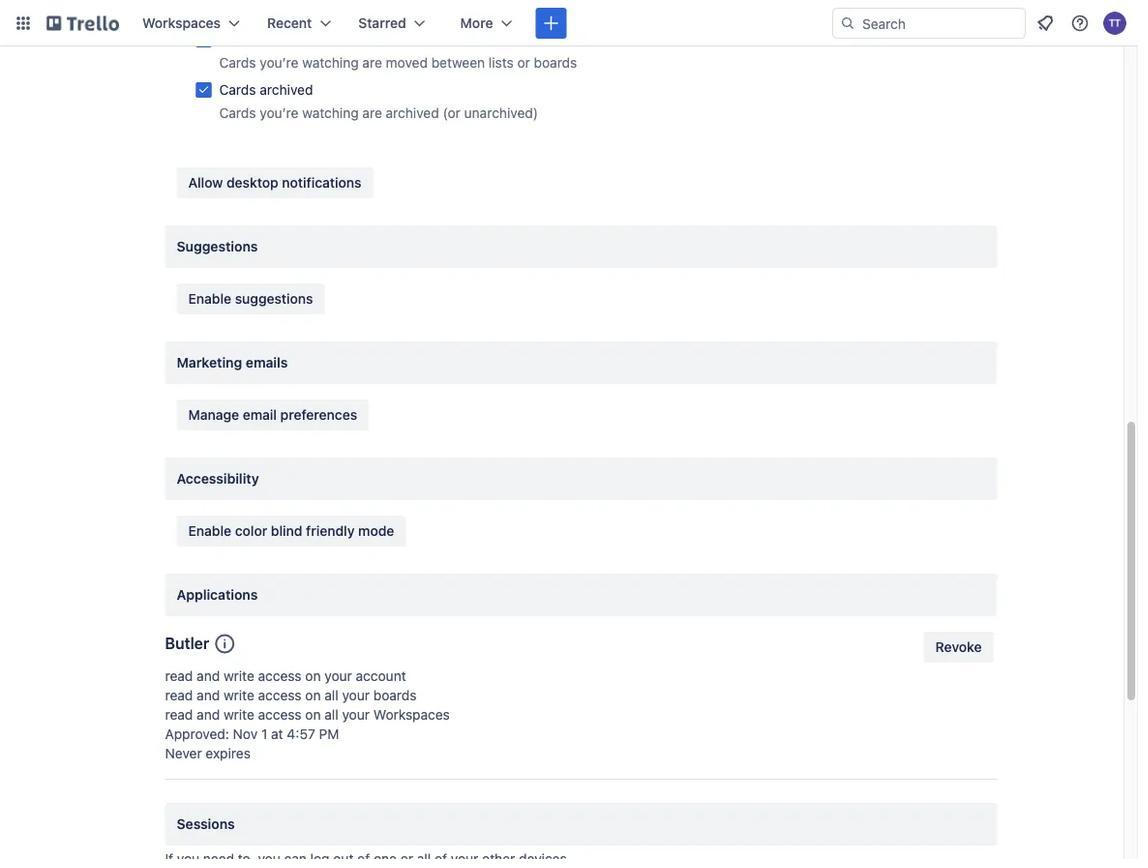 Task type: vqa. For each thing, say whether or not it's contained in the screenshot.
Cards moved's WATCHING
yes



Task type: locate. For each thing, give the bounding box(es) containing it.
2 vertical spatial write
[[224, 707, 254, 723]]

unarchived)
[[464, 105, 538, 121]]

0 vertical spatial enable
[[188, 291, 231, 307]]

1 horizontal spatial boards
[[534, 55, 577, 71]]

enable
[[188, 291, 231, 307], [188, 523, 231, 539]]

0 horizontal spatial archived
[[260, 82, 313, 98]]

workspaces inside dropdown button
[[142, 15, 221, 31]]

0 vertical spatial write
[[224, 668, 254, 684]]

applications
[[177, 587, 258, 603]]

1 vertical spatial workspaces
[[373, 707, 450, 723]]

moved down recent
[[260, 31, 302, 47]]

0 vertical spatial watching
[[302, 55, 359, 71]]

0 vertical spatial on
[[305, 668, 321, 684]]

account
[[356, 668, 406, 684]]

expires
[[206, 746, 251, 762]]

0 notifications image
[[1034, 12, 1057, 35]]

more button
[[449, 8, 524, 39]]

1 vertical spatial you're
[[260, 105, 299, 121]]

1 vertical spatial on
[[305, 688, 321, 704]]

butler
[[165, 634, 209, 653]]

0 horizontal spatial moved
[[260, 31, 302, 47]]

1 you're from the top
[[260, 55, 299, 71]]

are down starred on the left top of page
[[362, 55, 382, 71]]

0 vertical spatial workspaces
[[142, 15, 221, 31]]

1 vertical spatial and
[[197, 688, 220, 704]]

archived
[[260, 82, 313, 98], [386, 105, 439, 121]]

0 vertical spatial all
[[325, 688, 338, 704]]

0 vertical spatial and
[[197, 668, 220, 684]]

you're down cards archived at the left top of page
[[260, 105, 299, 121]]

accessibility
[[177, 471, 259, 487]]

0 vertical spatial access
[[258, 668, 302, 684]]

back to home image
[[46, 8, 119, 39]]

2 and from the top
[[197, 688, 220, 704]]

enable for enable suggestions
[[188, 291, 231, 307]]

more
[[460, 15, 493, 31]]

0 vertical spatial boards
[[534, 55, 577, 71]]

2 enable from the top
[[188, 523, 231, 539]]

read
[[165, 668, 193, 684], [165, 688, 193, 704], [165, 707, 193, 723]]

cards for cards archived
[[219, 82, 256, 98]]

you're
[[260, 55, 299, 71], [260, 105, 299, 121]]

watching for cards moved
[[302, 55, 359, 71]]

2 vertical spatial on
[[305, 707, 321, 723]]

1 are from the top
[[362, 55, 382, 71]]

2 cards from the top
[[219, 55, 256, 71]]

1 vertical spatial enable
[[188, 523, 231, 539]]

boards right or
[[534, 55, 577, 71]]

1 vertical spatial watching
[[302, 105, 359, 121]]

2 are from the top
[[362, 105, 382, 121]]

boards
[[534, 55, 577, 71], [373, 688, 417, 704]]

are down cards you're watching are moved between lists or boards on the top of page
[[362, 105, 382, 121]]

2 on from the top
[[305, 688, 321, 704]]

email
[[243, 407, 277, 423]]

all
[[325, 688, 338, 704], [325, 707, 338, 723]]

marketing
[[177, 355, 242, 371]]

2 watching from the top
[[302, 105, 359, 121]]

archived down cards moved
[[260, 82, 313, 98]]

on
[[305, 668, 321, 684], [305, 688, 321, 704], [305, 707, 321, 723]]

1 write from the top
[[224, 668, 254, 684]]

watching down cards archived at the left top of page
[[302, 105, 359, 121]]

1
[[261, 726, 267, 742]]

cards for cards you're watching are archived (or unarchived)
[[219, 105, 256, 121]]

1 vertical spatial read
[[165, 688, 193, 704]]

2 read from the top
[[165, 688, 193, 704]]

enable for enable color blind friendly mode
[[188, 523, 231, 539]]

0 vertical spatial are
[[362, 55, 382, 71]]

allow desktop notifications link
[[177, 167, 373, 198]]

archived left the (or
[[386, 105, 439, 121]]

manage email preferences
[[188, 407, 357, 423]]

write
[[224, 668, 254, 684], [224, 688, 254, 704], [224, 707, 254, 723]]

cards
[[219, 31, 256, 47], [219, 55, 256, 71], [219, 82, 256, 98], [219, 105, 256, 121]]

0 vertical spatial you're
[[260, 55, 299, 71]]

watching down recent dropdown button at the left of the page
[[302, 55, 359, 71]]

3 access from the top
[[258, 707, 302, 723]]

1 on from the top
[[305, 668, 321, 684]]

1 vertical spatial write
[[224, 688, 254, 704]]

starred button
[[347, 8, 437, 39]]

cards for cards you're watching are moved between lists or boards
[[219, 55, 256, 71]]

2 all from the top
[[325, 707, 338, 723]]

3 and from the top
[[197, 707, 220, 723]]

watching
[[302, 55, 359, 71], [302, 105, 359, 121]]

2 vertical spatial access
[[258, 707, 302, 723]]

primary element
[[0, 0, 1138, 46]]

allow
[[188, 175, 223, 191]]

1 vertical spatial boards
[[373, 688, 417, 704]]

moved
[[260, 31, 302, 47], [386, 55, 428, 71]]

1 horizontal spatial archived
[[386, 105, 439, 121]]

0 horizontal spatial workspaces
[[142, 15, 221, 31]]

0 horizontal spatial boards
[[373, 688, 417, 704]]

workspaces down account
[[373, 707, 450, 723]]

3 cards from the top
[[219, 82, 256, 98]]

2 you're from the top
[[260, 105, 299, 121]]

1 enable from the top
[[188, 291, 231, 307]]

1 vertical spatial all
[[325, 707, 338, 723]]

2 vertical spatial and
[[197, 707, 220, 723]]

boards inside read and write access on your account read and write access on all your boards read and write access on all your workspaces approved: nov 1 at 4:57 pm never expires
[[373, 688, 417, 704]]

0 vertical spatial read
[[165, 668, 193, 684]]

boards down account
[[373, 688, 417, 704]]

None button
[[924, 632, 994, 663]]

workspaces up cards moved
[[142, 15, 221, 31]]

your
[[325, 668, 352, 684], [342, 688, 370, 704], [342, 707, 370, 723]]

you're down cards moved
[[260, 55, 299, 71]]

watching for cards archived
[[302, 105, 359, 121]]

marketing emails
[[177, 355, 288, 371]]

1 vertical spatial are
[[362, 105, 382, 121]]

workspaces inside read and write access on your account read and write access on all your boards read and write access on all your workspaces approved: nov 1 at 4:57 pm never expires
[[373, 707, 450, 723]]

allow desktop notifications
[[188, 175, 361, 191]]

1 horizontal spatial moved
[[386, 55, 428, 71]]

1 watching from the top
[[302, 55, 359, 71]]

enable suggestions
[[188, 291, 313, 307]]

2 vertical spatial read
[[165, 707, 193, 723]]

enable left color at left
[[188, 523, 231, 539]]

1 cards from the top
[[219, 31, 256, 47]]

4 cards from the top
[[219, 105, 256, 121]]

are
[[362, 55, 382, 71], [362, 105, 382, 121]]

1 vertical spatial access
[[258, 688, 302, 704]]

desktop
[[226, 175, 278, 191]]

between
[[431, 55, 485, 71]]

1 vertical spatial your
[[342, 688, 370, 704]]

access
[[258, 668, 302, 684], [258, 688, 302, 704], [258, 707, 302, 723]]

(or
[[443, 105, 461, 121]]

enable down suggestions
[[188, 291, 231, 307]]

you're for moved
[[260, 55, 299, 71]]

workspaces
[[142, 15, 221, 31], [373, 707, 450, 723]]

3 read from the top
[[165, 707, 193, 723]]

and
[[197, 668, 220, 684], [197, 688, 220, 704], [197, 707, 220, 723]]

moved down starred "popup button" at the top left of the page
[[386, 55, 428, 71]]

you're for archived
[[260, 105, 299, 121]]

0 vertical spatial your
[[325, 668, 352, 684]]

suggestions
[[177, 239, 258, 255]]

1 horizontal spatial workspaces
[[373, 707, 450, 723]]

1 access from the top
[[258, 668, 302, 684]]

1 all from the top
[[325, 688, 338, 704]]



Task type: describe. For each thing, give the bounding box(es) containing it.
pm
[[319, 726, 339, 742]]

at
[[271, 726, 283, 742]]

blind
[[271, 523, 302, 539]]

are for archived
[[362, 105, 382, 121]]

are for moved
[[362, 55, 382, 71]]

cards for cards moved
[[219, 31, 256, 47]]

1 and from the top
[[197, 668, 220, 684]]

cards archived
[[219, 82, 313, 98]]

terry turtle (terryturtle) image
[[1103, 12, 1127, 35]]

0 vertical spatial moved
[[260, 31, 302, 47]]

friendly
[[306, 523, 355, 539]]

emails
[[246, 355, 288, 371]]

notifications
[[282, 175, 361, 191]]

workspaces button
[[131, 8, 252, 39]]

manage
[[188, 407, 239, 423]]

enable suggestions link
[[177, 284, 325, 315]]

lists
[[489, 55, 514, 71]]

create board or workspace image
[[542, 14, 561, 33]]

3 write from the top
[[224, 707, 254, 723]]

2 access from the top
[[258, 688, 302, 704]]

Search field
[[856, 9, 1025, 38]]

or
[[517, 55, 530, 71]]

4:57
[[287, 726, 315, 742]]

2 vertical spatial your
[[342, 707, 370, 723]]

open information menu image
[[1070, 14, 1090, 33]]

manage email preferences link
[[177, 400, 369, 431]]

mode
[[358, 523, 394, 539]]

cards moved
[[219, 31, 302, 47]]

enable color blind friendly mode
[[188, 523, 394, 539]]

enable color blind friendly mode link
[[177, 516, 406, 547]]

starred
[[358, 15, 406, 31]]

search image
[[840, 15, 856, 31]]

suggestions
[[235, 291, 313, 307]]

recent
[[267, 15, 312, 31]]

3 on from the top
[[305, 707, 321, 723]]

recent button
[[256, 8, 343, 39]]

cards you're watching are moved between lists or boards
[[219, 55, 577, 71]]

preferences
[[280, 407, 357, 423]]

1 vertical spatial moved
[[386, 55, 428, 71]]

color
[[235, 523, 267, 539]]

read and write access on your account read and write access on all your boards read and write access on all your workspaces approved: nov 1 at 4:57 pm never expires
[[165, 668, 450, 762]]

nov
[[233, 726, 258, 742]]

approved:
[[165, 726, 229, 742]]

1 read from the top
[[165, 668, 193, 684]]

2 write from the top
[[224, 688, 254, 704]]

0 vertical spatial archived
[[260, 82, 313, 98]]

never
[[165, 746, 202, 762]]

sessions
[[177, 816, 235, 832]]

cards you're watching are archived (or unarchived)
[[219, 105, 538, 121]]

1 vertical spatial archived
[[386, 105, 439, 121]]



